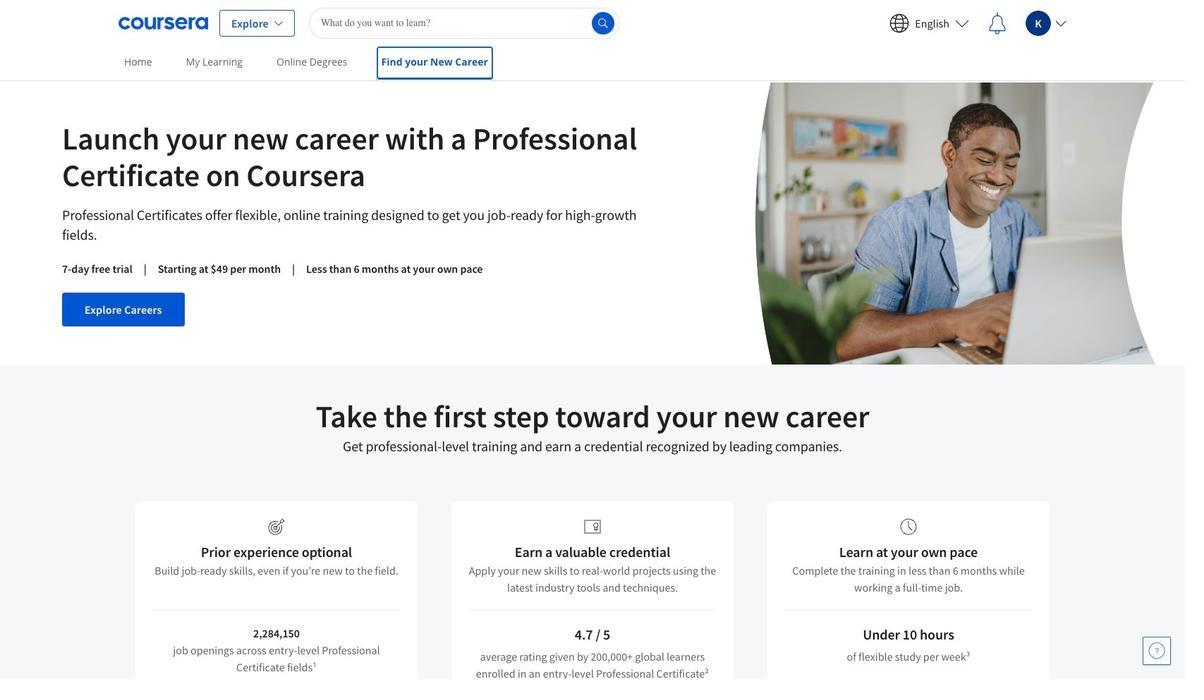 Task type: locate. For each thing, give the bounding box(es) containing it.
What do you want to learn? text field
[[309, 7, 620, 38]]

None search field
[[309, 7, 620, 38]]



Task type: vqa. For each thing, say whether or not it's contained in the screenshot.
What do you want to learn? text field
yes



Task type: describe. For each thing, give the bounding box(es) containing it.
coursera image
[[119, 12, 208, 34]]

help center image
[[1149, 643, 1166, 660]]



